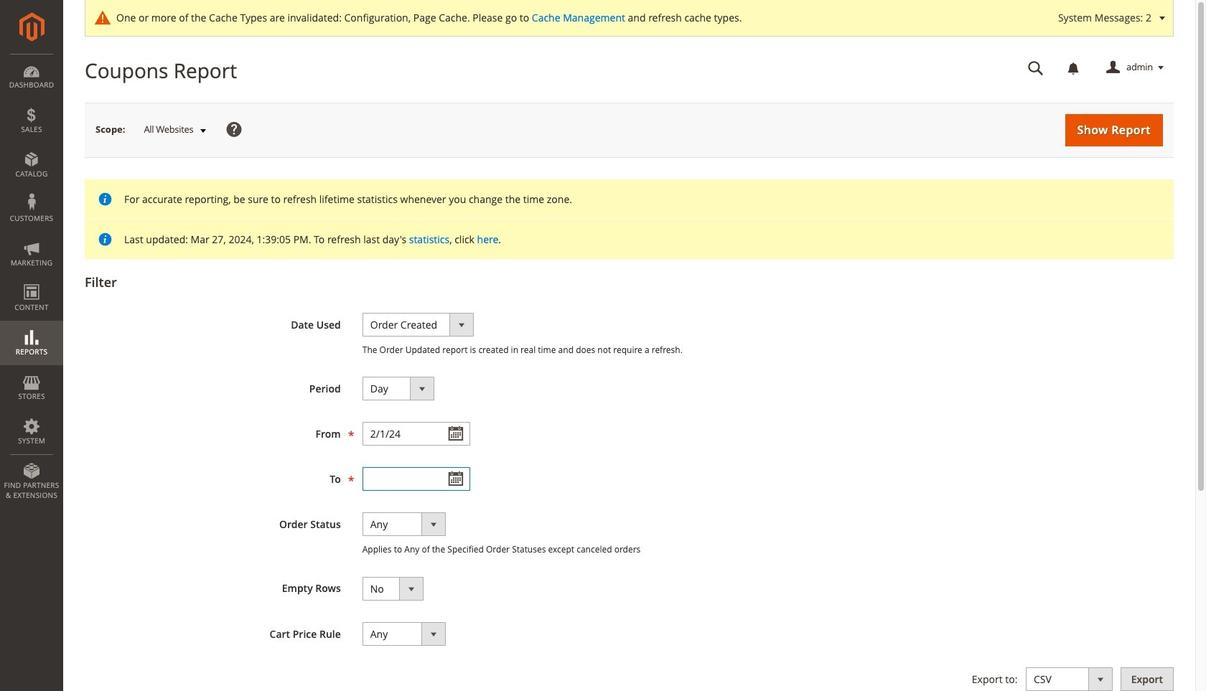 Task type: describe. For each thing, give the bounding box(es) containing it.
magento admin panel image
[[19, 12, 44, 42]]



Task type: locate. For each thing, give the bounding box(es) containing it.
None text field
[[1018, 55, 1054, 80], [363, 422, 470, 446], [363, 468, 470, 491], [1018, 55, 1054, 80], [363, 422, 470, 446], [363, 468, 470, 491]]

menu bar
[[0, 54, 63, 508]]



